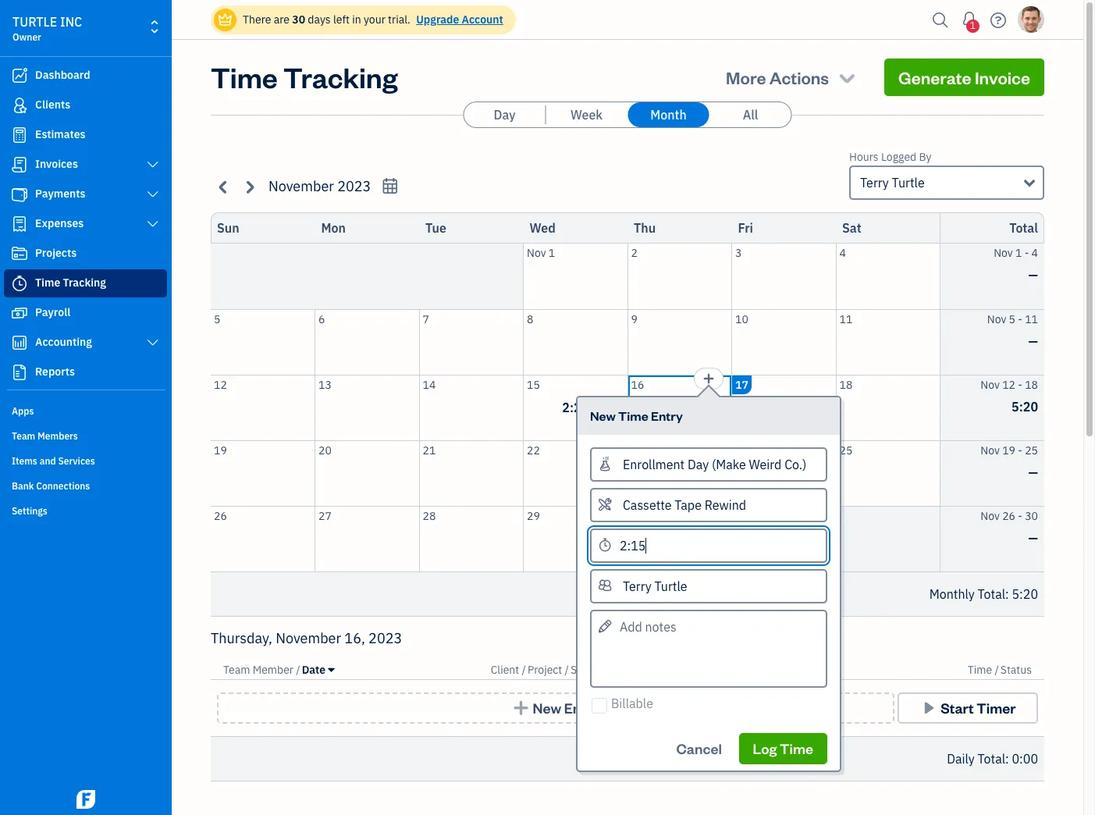Task type: locate. For each thing, give the bounding box(es) containing it.
time right "timer" icon
[[35, 276, 60, 290]]

chevron large down image inside payments link
[[146, 188, 160, 201]]

chevrondown image
[[837, 66, 858, 88]]

nov inside nov 19 - 25 —
[[981, 443, 1000, 457]]

bank connections
[[12, 480, 90, 492]]

1 horizontal spatial 4
[[1032, 246, 1038, 260]]

17
[[736, 378, 749, 392]]

new
[[590, 407, 616, 424], [533, 699, 561, 717]]

2023 right 16,
[[369, 629, 402, 647]]

1 horizontal spatial team
[[223, 663, 250, 677]]

previous month image
[[215, 178, 233, 196]]

1 vertical spatial tracking
[[63, 276, 106, 290]]

— up nov 26 - 30 —
[[1029, 464, 1038, 480]]

there are 30 days left in your trial. upgrade account
[[243, 12, 503, 27]]

1 horizontal spatial 26
[[1003, 509, 1016, 523]]

nov inside nov 1 button
[[527, 246, 546, 260]]

30
[[292, 12, 305, 27], [631, 509, 644, 523], [1025, 509, 1038, 523]]

1 horizontal spatial 25
[[1025, 443, 1038, 457]]

chevron large down image left previous month image
[[146, 188, 160, 201]]

— inside nov 19 - 25 —
[[1029, 464, 1038, 480]]

6
[[319, 312, 325, 326]]

0 horizontal spatial 12
[[214, 378, 227, 392]]

-
[[1025, 246, 1029, 260], [1018, 312, 1023, 326], [1018, 378, 1023, 392], [1018, 443, 1023, 457], [1018, 509, 1023, 523]]

1 chevron large down image from the top
[[146, 159, 160, 171]]

- inside nov 26 - 30 —
[[1018, 509, 1023, 523]]

— up nov 5 - 11 —
[[1029, 267, 1038, 283]]

18 inside button
[[840, 378, 853, 392]]

11 down nov 1 - 4 —
[[1025, 312, 1038, 326]]

nov down nov 19 - 25 —
[[981, 509, 1000, 523]]

- inside nov 5 - 11 —
[[1018, 312, 1023, 326]]

5:20 inside the nov 12 - 18 5:20
[[1012, 399, 1038, 414]]

all
[[743, 107, 758, 123]]

nov up nov 5 - 11 —
[[994, 246, 1013, 260]]

1 vertical spatial chevron large down image
[[146, 218, 160, 230]]

nov for nov 1
[[527, 246, 546, 260]]

0 horizontal spatial 18
[[840, 378, 853, 392]]

1 horizontal spatial 12
[[1003, 378, 1016, 392]]

26 down nov 19 - 25 —
[[1003, 509, 1016, 523]]

/ left status
[[995, 663, 999, 677]]

25 down 18 button
[[840, 443, 853, 457]]

0 horizontal spatial 26
[[214, 509, 227, 523]]

payroll
[[35, 305, 70, 319]]

30 right the are
[[292, 12, 305, 27]]

16
[[631, 378, 644, 392]]

2 11 from the left
[[1025, 312, 1038, 326]]

by
[[919, 150, 932, 164]]

0:00
[[1012, 751, 1038, 767]]

1 inside nov 1 - 4 —
[[1016, 246, 1022, 260]]

: left 0:00
[[1006, 751, 1009, 767]]

: for daily total
[[1006, 751, 1009, 767]]

0 vertical spatial chevron large down image
[[146, 188, 160, 201]]

14 button
[[420, 375, 523, 440]]

2 19 from the left
[[1003, 443, 1016, 457]]

3 — from the top
[[1029, 464, 1038, 480]]

invoice
[[975, 66, 1031, 88]]

26 inside button
[[214, 509, 227, 523]]

23
[[631, 443, 644, 457]]

11 down 4 button
[[840, 312, 853, 326]]

— inside nov 5 - 11 —
[[1029, 333, 1038, 349]]

0 vertical spatial team
[[12, 430, 35, 442]]

1 horizontal spatial tracking
[[283, 59, 398, 95]]

nov inside the nov 12 - 18 5:20
[[981, 378, 1000, 392]]

team down thursday,
[[223, 663, 250, 677]]

time tracking
[[211, 59, 398, 95], [35, 276, 106, 290]]

report image
[[10, 365, 29, 380]]

nov down the "wed"
[[527, 246, 546, 260]]

entry
[[651, 407, 683, 424], [564, 699, 600, 717]]

1 19 from the left
[[214, 443, 227, 457]]

nov for nov 1 - 4 —
[[994, 246, 1013, 260]]

1
[[970, 20, 976, 31], [549, 246, 555, 260], [1016, 246, 1022, 260]]

team member /
[[223, 663, 300, 677]]

1 4 from the left
[[840, 246, 846, 260]]

chevron large down image for accounting
[[146, 337, 160, 349]]

— up the nov 12 - 18 5:20
[[1029, 333, 1038, 349]]

1 for nov 1 - 4 —
[[1016, 246, 1022, 260]]

2 button
[[628, 244, 732, 309]]

30 down nov 19 - 25 —
[[1025, 509, 1038, 523]]

1 25 from the left
[[840, 443, 853, 457]]

nov for nov 26 - 30 —
[[981, 509, 1000, 523]]

- inside the nov 12 - 18 5:20
[[1018, 378, 1023, 392]]

status link
[[1001, 663, 1032, 677]]

time tracking down days
[[211, 59, 398, 95]]

1 horizontal spatial new
[[590, 407, 616, 424]]

26
[[214, 509, 227, 523], [1003, 509, 1016, 523]]

0 vertical spatial 5:20
[[1012, 399, 1038, 414]]

—
[[1029, 267, 1038, 283], [1029, 333, 1038, 349], [1029, 464, 1038, 480], [1029, 530, 1038, 545]]

2 horizontal spatial 30
[[1025, 509, 1038, 523]]

2 5 from the left
[[1009, 312, 1016, 326]]

1 26 from the left
[[214, 509, 227, 523]]

12 inside 12 button
[[214, 378, 227, 392]]

settings link
[[4, 499, 167, 522]]

1 vertical spatial 2023
[[369, 629, 402, 647]]

estimates
[[35, 127, 86, 141]]

service
[[571, 663, 607, 677]]

0 horizontal spatial team
[[12, 430, 35, 442]]

chevron large down image inside expenses link
[[146, 218, 160, 230]]

1 horizontal spatial time tracking
[[211, 59, 398, 95]]

payments link
[[4, 180, 167, 208]]

chevron large down image
[[146, 159, 160, 171], [146, 218, 160, 230]]

26 inside nov 26 - 30 —
[[1003, 509, 1016, 523]]

18 button
[[837, 375, 940, 440]]

Add a team member text field
[[592, 570, 826, 602]]

1 horizontal spatial 1
[[970, 20, 976, 31]]

nov inside nov 26 - 30 —
[[981, 509, 1000, 523]]

invoices
[[35, 157, 78, 171]]

1 down the "wed"
[[549, 246, 555, 260]]

21 button
[[420, 441, 523, 506]]

chevron large down image inside "accounting" link
[[146, 337, 160, 349]]

payment image
[[10, 187, 29, 202]]

25
[[840, 443, 853, 457], [1025, 443, 1038, 457]]

time tracking inside "link"
[[35, 276, 106, 290]]

choose a date image
[[381, 177, 399, 195]]

24
[[736, 443, 749, 457]]

2 25 from the left
[[1025, 443, 1038, 457]]

1 horizontal spatial entry
[[651, 407, 683, 424]]

2 5:20 from the top
[[1012, 586, 1038, 602]]

chevron large down image up payments link on the left top of the page
[[146, 159, 160, 171]]

bank connections link
[[4, 474, 167, 497]]

time inside button
[[780, 739, 814, 757]]

1 — from the top
[[1029, 267, 1038, 283]]

/ left service
[[565, 663, 569, 677]]

time tracking down projects link
[[35, 276, 106, 290]]

caretdown image
[[328, 664, 335, 676]]

1 horizontal spatial 5
[[1009, 312, 1016, 326]]

chevron large down image
[[146, 188, 160, 201], [146, 337, 160, 349]]

2 vertical spatial total
[[978, 751, 1006, 767]]

1 12 from the left
[[214, 378, 227, 392]]

reports
[[35, 365, 75, 379]]

- for nov 5 - 11 —
[[1018, 312, 1023, 326]]

1 18 from the left
[[840, 378, 853, 392]]

2 — from the top
[[1029, 333, 1038, 349]]

team inside the main element
[[12, 430, 35, 442]]

22
[[527, 443, 540, 457]]

1 vertical spatial :
[[1006, 751, 1009, 767]]

0 horizontal spatial new
[[533, 699, 561, 717]]

4 inside button
[[840, 246, 846, 260]]

chevron large down image inside invoices link
[[146, 159, 160, 171]]

11 inside nov 5 - 11 —
[[1025, 312, 1038, 326]]

0 horizontal spatial 4
[[840, 246, 846, 260]]

18 down nov 5 - 11 —
[[1025, 378, 1038, 392]]

money image
[[10, 305, 29, 321]]

1 vertical spatial total
[[978, 586, 1006, 602]]

12
[[214, 378, 227, 392], [1003, 378, 1016, 392]]

5:20 down nov 26 - 30 —
[[1012, 586, 1038, 602]]

- for nov 12 - 18 5:20
[[1018, 378, 1023, 392]]

20 button
[[315, 441, 419, 506]]

Add a service text field
[[592, 489, 826, 520]]

/ left note link
[[609, 663, 614, 677]]

— up monthly total : 5:20
[[1029, 530, 1038, 545]]

2 chevron large down image from the top
[[146, 337, 160, 349]]

1 button
[[957, 4, 982, 35]]

chevron large down image down payroll link
[[146, 337, 160, 349]]

1 horizontal spatial 19
[[1003, 443, 1016, 457]]

nov 26 - 30 —
[[981, 509, 1038, 545]]

november up date
[[276, 629, 341, 647]]

19 inside button
[[214, 443, 227, 457]]

19
[[214, 443, 227, 457], [1003, 443, 1016, 457]]

1 vertical spatial team
[[223, 663, 250, 677]]

note
[[615, 663, 639, 677]]

— inside nov 26 - 30 —
[[1029, 530, 1038, 545]]

- inside nov 19 - 25 —
[[1018, 443, 1023, 457]]

2023
[[337, 177, 371, 195], [369, 629, 402, 647]]

11 inside button
[[840, 312, 853, 326]]

12 down 5 button
[[214, 378, 227, 392]]

2 4 from the left
[[1032, 246, 1038, 260]]

2:20
[[562, 400, 589, 415]]

0 vertical spatial new
[[590, 407, 616, 424]]

0 horizontal spatial 1
[[549, 246, 555, 260]]

5 inside button
[[214, 312, 221, 326]]

time inside "link"
[[35, 276, 60, 290]]

your
[[364, 12, 386, 27]]

total right monthly
[[978, 586, 1006, 602]]

1 horizontal spatial 18
[[1025, 378, 1038, 392]]

30 down 23 button
[[631, 509, 644, 523]]

nov 5 - 11 —
[[988, 312, 1038, 349]]

4 inside nov 1 - 4 —
[[1032, 246, 1038, 260]]

0 horizontal spatial entry
[[564, 699, 600, 717]]

go to help image
[[986, 8, 1011, 32]]

items and services link
[[4, 449, 167, 472]]

week link
[[546, 102, 627, 127]]

expenses link
[[4, 210, 167, 238]]

1 vertical spatial entry
[[564, 699, 600, 717]]

0 vertical spatial entry
[[651, 407, 683, 424]]

0 horizontal spatial 11
[[840, 312, 853, 326]]

nov inside nov 5 - 11 —
[[988, 312, 1007, 326]]

0 vertical spatial chevron large down image
[[146, 159, 160, 171]]

freshbooks image
[[73, 790, 98, 809]]

5 / from the left
[[995, 663, 999, 677]]

1 vertical spatial new
[[533, 699, 561, 717]]

play image
[[920, 700, 938, 716]]

18
[[840, 378, 853, 392], [1025, 378, 1038, 392]]

4
[[840, 246, 846, 260], [1032, 246, 1038, 260]]

chart image
[[10, 335, 29, 351]]

12 inside the nov 12 - 18 5:20
[[1003, 378, 1016, 392]]

19 down the nov 12 - 18 5:20
[[1003, 443, 1016, 457]]

12 down nov 5 - 11 —
[[1003, 378, 1016, 392]]

new right 2:20
[[590, 407, 616, 424]]

/ left date
[[296, 663, 300, 677]]

tracking down left
[[283, 59, 398, 95]]

0 horizontal spatial 5
[[214, 312, 221, 326]]

1 inside button
[[549, 246, 555, 260]]

: right monthly
[[1006, 586, 1009, 602]]

team down the apps at the left
[[12, 430, 35, 442]]

0 vertical spatial tracking
[[283, 59, 398, 95]]

2 12 from the left
[[1003, 378, 1016, 392]]

tracking down projects link
[[63, 276, 106, 290]]

0 vertical spatial time tracking
[[211, 59, 398, 95]]

thu
[[634, 220, 656, 236]]

0 vertical spatial :
[[1006, 586, 1009, 602]]

nov down the nov 12 - 18 5:20
[[981, 443, 1000, 457]]

apps
[[12, 405, 34, 417]]

nov down nov 1 - 4 —
[[988, 312, 1007, 326]]

0 horizontal spatial time tracking
[[35, 276, 106, 290]]

1 up nov 5 - 11 —
[[1016, 246, 1022, 260]]

start timer button
[[898, 693, 1038, 724]]

add a time entry image
[[703, 369, 715, 388]]

generate
[[899, 66, 972, 88]]

4 — from the top
[[1029, 530, 1038, 545]]

18 down 11 button
[[840, 378, 853, 392]]

0 horizontal spatial 19
[[214, 443, 227, 457]]

2 26 from the left
[[1003, 509, 1016, 523]]

new for new time entry
[[590, 407, 616, 424]]

7 button
[[420, 310, 523, 374]]

more
[[726, 66, 766, 88]]

24 button
[[732, 441, 836, 506]]

2 horizontal spatial 1
[[1016, 246, 1022, 260]]

turtle
[[12, 14, 57, 30]]

13 button
[[315, 375, 419, 440]]

0 horizontal spatial 25
[[840, 443, 853, 457]]

26 down 19 button
[[214, 509, 227, 523]]

plus image
[[512, 700, 530, 716]]

items and services
[[12, 455, 95, 467]]

5:20 up nov 19 - 25 —
[[1012, 399, 1038, 414]]

total up nov 1 - 4 —
[[1010, 220, 1038, 236]]

daily total : 0:00
[[947, 751, 1038, 767]]

chevron large down image for expenses
[[146, 218, 160, 230]]

nov 19 - 25 —
[[981, 443, 1038, 480]]

- for nov 19 - 25 —
[[1018, 443, 1023, 457]]

timer image
[[10, 276, 29, 291]]

: for monthly total
[[1006, 586, 1009, 602]]

26 button
[[211, 506, 315, 572]]

18 inside the nov 12 - 18 5:20
[[1025, 378, 1038, 392]]

2 18 from the left
[[1025, 378, 1038, 392]]

trial.
[[388, 12, 411, 27]]

logged
[[881, 150, 917, 164]]

invoices link
[[4, 151, 167, 179]]

account
[[462, 12, 503, 27]]

1 vertical spatial time tracking
[[35, 276, 106, 290]]

nov inside nov 1 - 4 —
[[994, 246, 1013, 260]]

4 / from the left
[[609, 663, 614, 677]]

1 : from the top
[[1006, 586, 1009, 602]]

total for daily total
[[978, 751, 1006, 767]]

total
[[1010, 220, 1038, 236], [978, 586, 1006, 602], [978, 751, 1006, 767]]

— inside nov 1 - 4 —
[[1029, 267, 1038, 283]]

15
[[527, 378, 540, 392]]

19 down 12 button
[[214, 443, 227, 457]]

team for team member /
[[223, 663, 250, 677]]

1 5 from the left
[[214, 312, 221, 326]]

chevron large down image up projects link
[[146, 218, 160, 230]]

1 / from the left
[[296, 663, 300, 677]]

hours logged by
[[850, 150, 932, 164]]

new inside button
[[533, 699, 561, 717]]

new right plus 'image'
[[533, 699, 561, 717]]

0 horizontal spatial tracking
[[63, 276, 106, 290]]

november right next month 'image'
[[269, 177, 334, 195]]

- for nov 26 - 30 —
[[1018, 509, 1023, 523]]

nov down nov 5 - 11 —
[[981, 378, 1000, 392]]

nov for nov 12 - 18 5:20
[[981, 378, 1000, 392]]

1 left "go to help" image
[[970, 20, 976, 31]]

/ right client
[[522, 663, 526, 677]]

1 5:20 from the top
[[1012, 399, 1038, 414]]

1 vertical spatial 5:20
[[1012, 586, 1038, 602]]

time
[[211, 59, 278, 95], [35, 276, 60, 290], [618, 407, 649, 424], [968, 663, 992, 677], [780, 739, 814, 757]]

project image
[[10, 246, 29, 262]]

2 chevron large down image from the top
[[146, 218, 160, 230]]

1 horizontal spatial 30
[[631, 509, 644, 523]]

nov for nov 19 - 25 —
[[981, 443, 1000, 457]]

nov 1 button
[[524, 244, 627, 309]]

1 chevron large down image from the top
[[146, 188, 160, 201]]

terry turtle
[[860, 175, 925, 191]]

tue
[[426, 220, 447, 236]]

14
[[423, 378, 436, 392]]

5
[[214, 312, 221, 326], [1009, 312, 1016, 326]]

all link
[[710, 102, 791, 127]]

2 : from the top
[[1006, 751, 1009, 767]]

1 11 from the left
[[840, 312, 853, 326]]

time right log on the right bottom
[[780, 739, 814, 757]]

10 button
[[732, 310, 836, 374]]

25 button
[[837, 441, 940, 506]]

25 down the nov 12 - 18 5:20
[[1025, 443, 1038, 457]]

1 for nov 1
[[549, 246, 555, 260]]

3 / from the left
[[565, 663, 569, 677]]

25 inside button
[[840, 443, 853, 457]]

- inside nov 1 - 4 —
[[1025, 246, 1029, 260]]

2023 left the choose a date icon
[[337, 177, 371, 195]]

expenses
[[35, 216, 84, 230]]

total right 'daily'
[[978, 751, 1006, 767]]

1 horizontal spatial 11
[[1025, 312, 1038, 326]]

1 vertical spatial chevron large down image
[[146, 337, 160, 349]]

nov
[[527, 246, 546, 260], [994, 246, 1013, 260], [988, 312, 1007, 326], [981, 378, 1000, 392], [981, 443, 1000, 457], [981, 509, 1000, 523]]



Task type: vqa. For each thing, say whether or not it's contained in the screenshot.
CLOSE icon
no



Task type: describe. For each thing, give the bounding box(es) containing it.
client / project / service / note
[[491, 663, 639, 677]]

clients
[[35, 98, 70, 112]]

team for team members
[[12, 430, 35, 442]]

there
[[243, 12, 271, 27]]

log time button
[[739, 733, 828, 764]]

members
[[38, 430, 78, 442]]

25 inside nov 19 - 25 —
[[1025, 443, 1038, 457]]

are
[[274, 12, 290, 27]]

hours
[[850, 150, 879, 164]]

turtle inc owner
[[12, 14, 82, 43]]

time down 'there'
[[211, 59, 278, 95]]

log time
[[753, 739, 814, 757]]

days
[[308, 12, 331, 27]]

28 button
[[420, 506, 523, 572]]

new entry
[[533, 699, 600, 717]]

1 vertical spatial november
[[276, 629, 341, 647]]

november 2023
[[269, 177, 371, 195]]

day link
[[464, 102, 545, 127]]

project link
[[528, 663, 565, 677]]

upgrade account link
[[413, 12, 503, 27]]

4 button
[[837, 244, 940, 309]]

2
[[631, 246, 638, 260]]

Add notes text field
[[590, 609, 828, 687]]

actions
[[770, 66, 829, 88]]

16 button
[[628, 375, 732, 440]]

date
[[302, 663, 326, 677]]

estimates link
[[4, 121, 167, 149]]

11 button
[[837, 310, 940, 374]]

27
[[319, 509, 332, 523]]

terry turtle button
[[850, 166, 1045, 200]]

items
[[12, 455, 37, 467]]

main element
[[0, 0, 211, 815]]

13
[[319, 378, 332, 392]]

3:00
[[771, 400, 797, 415]]

estimate image
[[10, 127, 29, 143]]

28
[[423, 509, 436, 523]]

0 vertical spatial total
[[1010, 220, 1038, 236]]

accounting link
[[4, 329, 167, 357]]

21
[[423, 443, 436, 457]]

monthly total : 5:20
[[930, 586, 1038, 602]]

chevron large down image for payments
[[146, 188, 160, 201]]

16,
[[345, 629, 365, 647]]

time left the status link
[[968, 663, 992, 677]]

19 inside nov 19 - 25 —
[[1003, 443, 1016, 457]]

0 vertical spatial november
[[269, 177, 334, 195]]

Duration text field
[[590, 528, 828, 563]]

0 horizontal spatial 30
[[292, 12, 305, 27]]

note link
[[615, 663, 639, 677]]

29 button
[[524, 506, 627, 572]]

dashboard
[[35, 68, 90, 82]]

29
[[527, 509, 540, 523]]

start
[[941, 699, 974, 717]]

1 inside dropdown button
[[970, 20, 976, 31]]

expense image
[[10, 216, 29, 232]]

generate invoice
[[899, 66, 1031, 88]]

wed
[[530, 220, 556, 236]]

2 / from the left
[[522, 663, 526, 677]]

generate invoice button
[[885, 59, 1045, 96]]

team members
[[12, 430, 78, 442]]

— for nov 1 - 4 —
[[1029, 267, 1038, 283]]

entry inside button
[[564, 699, 600, 717]]

time / status
[[968, 663, 1032, 677]]

23 button
[[628, 441, 732, 506]]

services
[[58, 455, 95, 467]]

week
[[571, 107, 603, 123]]

service link
[[571, 663, 609, 677]]

log
[[753, 739, 777, 757]]

mon
[[321, 220, 346, 236]]

— for nov 19 - 25 —
[[1029, 464, 1038, 480]]

0 vertical spatial 2023
[[337, 177, 371, 195]]

payments
[[35, 187, 86, 201]]

and
[[40, 455, 56, 467]]

Add a client or project text field
[[592, 449, 826, 480]]

turtle
[[892, 175, 925, 191]]

search image
[[928, 8, 953, 32]]

total for monthly total
[[978, 586, 1006, 602]]

- for nov 1 - 4 —
[[1025, 246, 1029, 260]]

next month image
[[240, 178, 258, 196]]

27 button
[[315, 506, 419, 572]]

9 button
[[628, 310, 732, 374]]

client
[[491, 663, 519, 677]]

client image
[[10, 98, 29, 113]]

22 button
[[524, 441, 627, 506]]

dashboard image
[[10, 68, 29, 84]]

— for nov 5 - 11 —
[[1029, 333, 1038, 349]]

8 button
[[524, 310, 627, 374]]

settings
[[12, 505, 47, 517]]

8
[[527, 312, 534, 326]]

cancel
[[677, 739, 722, 757]]

more actions button
[[712, 59, 872, 96]]

5 button
[[211, 310, 315, 374]]

crown image
[[217, 11, 233, 28]]

owner
[[12, 31, 41, 43]]

— for nov 26 - 30 —
[[1029, 530, 1038, 545]]

5 inside nov 5 - 11 —
[[1009, 312, 1016, 326]]

tracking inside "link"
[[63, 276, 106, 290]]

month
[[651, 107, 687, 123]]

payroll link
[[4, 299, 167, 327]]

time down 16
[[618, 407, 649, 424]]

30 inside nov 26 - 30 —
[[1025, 509, 1038, 523]]

project
[[528, 663, 562, 677]]

20
[[319, 443, 332, 457]]

start timer
[[941, 699, 1016, 717]]

projects
[[35, 246, 77, 260]]

date link
[[302, 663, 335, 677]]

upgrade
[[416, 12, 459, 27]]

nov for nov 5 - 11 —
[[988, 312, 1007, 326]]

terry
[[860, 175, 889, 191]]

time tracking link
[[4, 269, 167, 297]]

chevron large down image for invoices
[[146, 159, 160, 171]]

30 inside '30' button
[[631, 509, 644, 523]]

connections
[[36, 480, 90, 492]]

invoice image
[[10, 157, 29, 173]]

10
[[736, 312, 749, 326]]

new for new entry
[[533, 699, 561, 717]]



